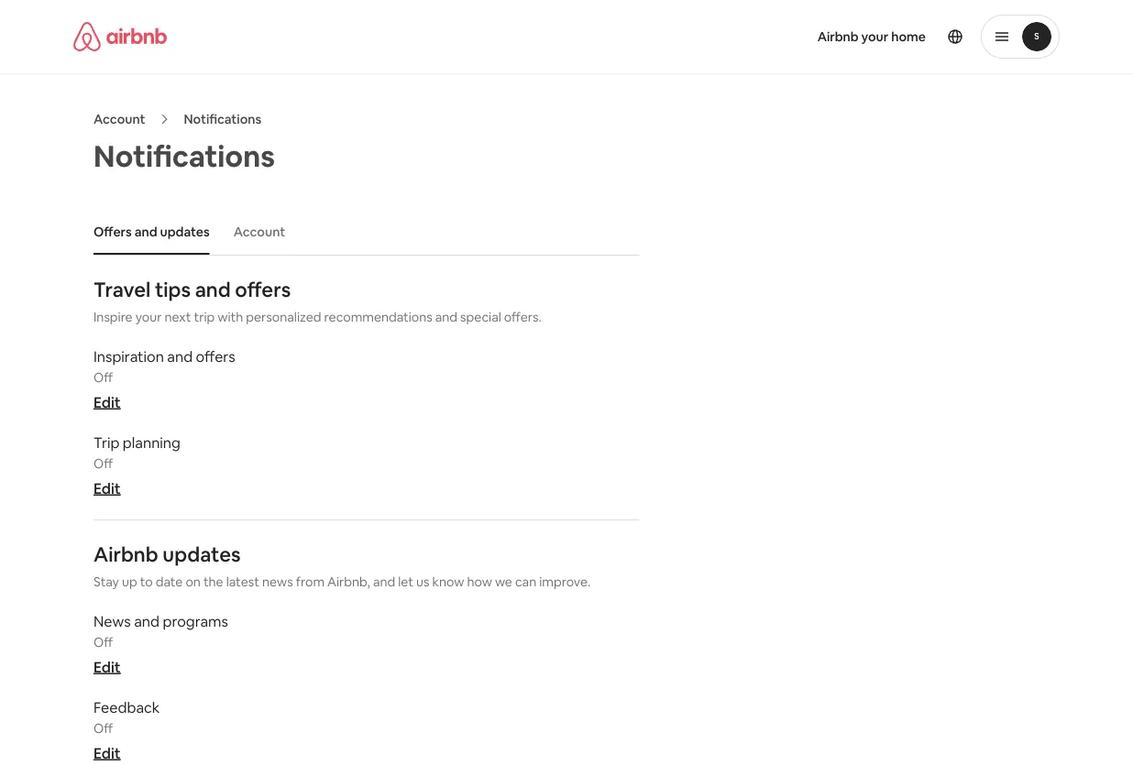 Task type: locate. For each thing, give the bounding box(es) containing it.
updates up "tips"
[[160, 224, 210, 240]]

edit up feedback
[[94, 658, 121, 677]]

1 vertical spatial offers
[[196, 347, 235, 366]]

edit down feedback
[[94, 744, 121, 763]]

0 horizontal spatial airbnb
[[94, 542, 158, 568]]

the
[[203, 574, 223, 591]]

account inside button
[[234, 224, 285, 240]]

updates
[[160, 224, 210, 240], [163, 542, 241, 568]]

notifications element
[[84, 209, 639, 766]]

and up trip
[[195, 276, 231, 303]]

0 vertical spatial your
[[862, 28, 889, 45]]

news
[[262, 574, 293, 591]]

3 edit from the top
[[94, 658, 121, 677]]

with
[[218, 309, 243, 326]]

up
[[122, 574, 137, 591]]

inspiration
[[94, 347, 164, 366]]

edit button up feedback
[[94, 658, 121, 677]]

2 edit button from the top
[[94, 479, 121, 498]]

travel
[[94, 276, 151, 303]]

edit button for feedback
[[94, 744, 121, 763]]

2 off from the top
[[94, 456, 113, 472]]

airbnb inside 'airbnb updates stay up to date on the latest news from airbnb, and let us know how we can improve.'
[[94, 542, 158, 568]]

updates up on
[[163, 542, 241, 568]]

edit button for news
[[94, 658, 121, 677]]

offers inside inspiration and offers off edit
[[196, 347, 235, 366]]

airbnb left home
[[818, 28, 859, 45]]

let
[[398, 574, 414, 591]]

your inside travel tips and offers inspire your next trip with personalized recommendations and special offers.
[[135, 309, 162, 326]]

airbnb
[[818, 28, 859, 45], [94, 542, 158, 568]]

airbnb for updates
[[94, 542, 158, 568]]

and left let
[[373, 574, 395, 591]]

edit button up trip
[[94, 393, 121, 412]]

airbnb up up
[[94, 542, 158, 568]]

edit button for inspiration
[[94, 393, 121, 412]]

0 vertical spatial offers
[[235, 276, 291, 303]]

0 vertical spatial notifications
[[184, 111, 262, 127]]

edit
[[94, 393, 121, 412], [94, 479, 121, 498], [94, 658, 121, 677], [94, 744, 121, 763]]

offers.
[[504, 309, 542, 326]]

travel tips and offers inspire your next trip with personalized recommendations and special offers.
[[94, 276, 542, 326]]

tab list
[[84, 209, 639, 255]]

edit down trip
[[94, 479, 121, 498]]

offers and updates tab panel
[[94, 276, 639, 766]]

0 horizontal spatial your
[[135, 309, 162, 326]]

edit button
[[94, 393, 121, 412], [94, 479, 121, 498], [94, 658, 121, 677], [94, 744, 121, 763]]

0 vertical spatial account
[[94, 111, 145, 127]]

airbnb for your
[[818, 28, 859, 45]]

recommendations
[[324, 309, 433, 326]]

next
[[165, 309, 191, 326]]

feedback
[[94, 698, 160, 717]]

1 vertical spatial updates
[[163, 542, 241, 568]]

special
[[460, 309, 501, 326]]

4 edit from the top
[[94, 744, 121, 763]]

0 vertical spatial airbnb
[[818, 28, 859, 45]]

0 vertical spatial updates
[[160, 224, 210, 240]]

1 vertical spatial notifications
[[94, 137, 275, 175]]

2 edit from the top
[[94, 479, 121, 498]]

account for account button in the top of the page
[[234, 224, 285, 240]]

trip planning off edit
[[94, 433, 181, 498]]

off down "news"
[[94, 635, 113, 651]]

1 horizontal spatial account
[[234, 224, 285, 240]]

your left next
[[135, 309, 162, 326]]

edit inside trip planning off edit
[[94, 479, 121, 498]]

1 horizontal spatial airbnb
[[818, 28, 859, 45]]

airbnb inside profile element
[[818, 28, 859, 45]]

and
[[134, 224, 157, 240], [195, 276, 231, 303], [435, 309, 458, 326], [167, 347, 193, 366], [373, 574, 395, 591], [134, 612, 160, 631]]

account button
[[224, 215, 294, 249]]

airbnb your home
[[818, 28, 926, 45]]

and down next
[[167, 347, 193, 366]]

4 edit button from the top
[[94, 744, 121, 763]]

3 edit button from the top
[[94, 658, 121, 677]]

1 edit from the top
[[94, 393, 121, 412]]

your
[[862, 28, 889, 45], [135, 309, 162, 326]]

news
[[94, 612, 131, 631]]

and right offers on the top
[[134, 224, 157, 240]]

offers
[[235, 276, 291, 303], [196, 347, 235, 366]]

profile element
[[589, 0, 1060, 73]]

edit button down feedback
[[94, 744, 121, 763]]

off down feedback
[[94, 721, 113, 737]]

offers down trip
[[196, 347, 235, 366]]

0 horizontal spatial account
[[94, 111, 145, 127]]

and right "news"
[[134, 612, 160, 631]]

account
[[94, 111, 145, 127], [234, 224, 285, 240]]

1 vertical spatial account
[[234, 224, 285, 240]]

3 off from the top
[[94, 635, 113, 651]]

1 horizontal spatial your
[[862, 28, 889, 45]]

off
[[94, 370, 113, 386], [94, 456, 113, 472], [94, 635, 113, 651], [94, 721, 113, 737]]

to
[[140, 574, 153, 591]]

4 off from the top
[[94, 721, 113, 737]]

1 vertical spatial your
[[135, 309, 162, 326]]

notifications
[[184, 111, 262, 127], [94, 137, 275, 175]]

edit button down trip
[[94, 479, 121, 498]]

edit up trip
[[94, 393, 121, 412]]

off inside trip planning off edit
[[94, 456, 113, 472]]

1 edit button from the top
[[94, 393, 121, 412]]

off down inspiration
[[94, 370, 113, 386]]

account for account "link"
[[94, 111, 145, 127]]

1 vertical spatial airbnb
[[94, 542, 158, 568]]

and inside inspiration and offers off edit
[[167, 347, 193, 366]]

off inside inspiration and offers off edit
[[94, 370, 113, 386]]

off down trip
[[94, 456, 113, 472]]

updates inside 'airbnb updates stay up to date on the latest news from airbnb, and let us know how we can improve.'
[[163, 542, 241, 568]]

1 off from the top
[[94, 370, 113, 386]]

offers up personalized at top
[[235, 276, 291, 303]]

how
[[467, 574, 492, 591]]

inspire
[[94, 309, 133, 326]]

and inside news and programs off edit
[[134, 612, 160, 631]]

your left home
[[862, 28, 889, 45]]



Task type: vqa. For each thing, say whether or not it's contained in the screenshot.
Edit button corresponding to Inspiration
yes



Task type: describe. For each thing, give the bounding box(es) containing it.
can
[[515, 574, 537, 591]]

and inside button
[[134, 224, 157, 240]]

personalized
[[246, 309, 321, 326]]

airbnb,
[[327, 574, 370, 591]]

home
[[892, 28, 926, 45]]

airbnb your home link
[[807, 17, 937, 56]]

off inside news and programs off edit
[[94, 635, 113, 651]]

updates inside button
[[160, 224, 210, 240]]

from
[[296, 574, 325, 591]]

tips
[[155, 276, 191, 303]]

news and programs off edit
[[94, 612, 228, 677]]

feedback off edit
[[94, 698, 160, 763]]

on
[[186, 574, 201, 591]]

offers and updates
[[94, 224, 210, 240]]

programs
[[163, 612, 228, 631]]

airbnb updates stay up to date on the latest news from airbnb, and let us know how we can improve.
[[94, 542, 591, 591]]

trip
[[194, 309, 215, 326]]

inspiration and offers off edit
[[94, 347, 235, 412]]

know
[[432, 574, 464, 591]]

trip
[[94, 433, 120, 452]]

and inside 'airbnb updates stay up to date on the latest news from airbnb, and let us know how we can improve.'
[[373, 574, 395, 591]]

date
[[156, 574, 183, 591]]

offers
[[94, 224, 132, 240]]

edit inside inspiration and offers off edit
[[94, 393, 121, 412]]

offers and updates button
[[84, 215, 219, 249]]

latest
[[226, 574, 259, 591]]

edit inside feedback off edit
[[94, 744, 121, 763]]

your inside profile element
[[862, 28, 889, 45]]

and left special
[[435, 309, 458, 326]]

improve.
[[539, 574, 591, 591]]

stay
[[94, 574, 119, 591]]

us
[[416, 574, 430, 591]]

edit button for trip
[[94, 479, 121, 498]]

tab list containing offers and updates
[[84, 209, 639, 255]]

planning
[[123, 433, 181, 452]]

we
[[495, 574, 512, 591]]

offers inside travel tips and offers inspire your next trip with personalized recommendations and special offers.
[[235, 276, 291, 303]]

off inside feedback off edit
[[94, 721, 113, 737]]

edit inside news and programs off edit
[[94, 658, 121, 677]]

account link
[[94, 111, 145, 127]]



